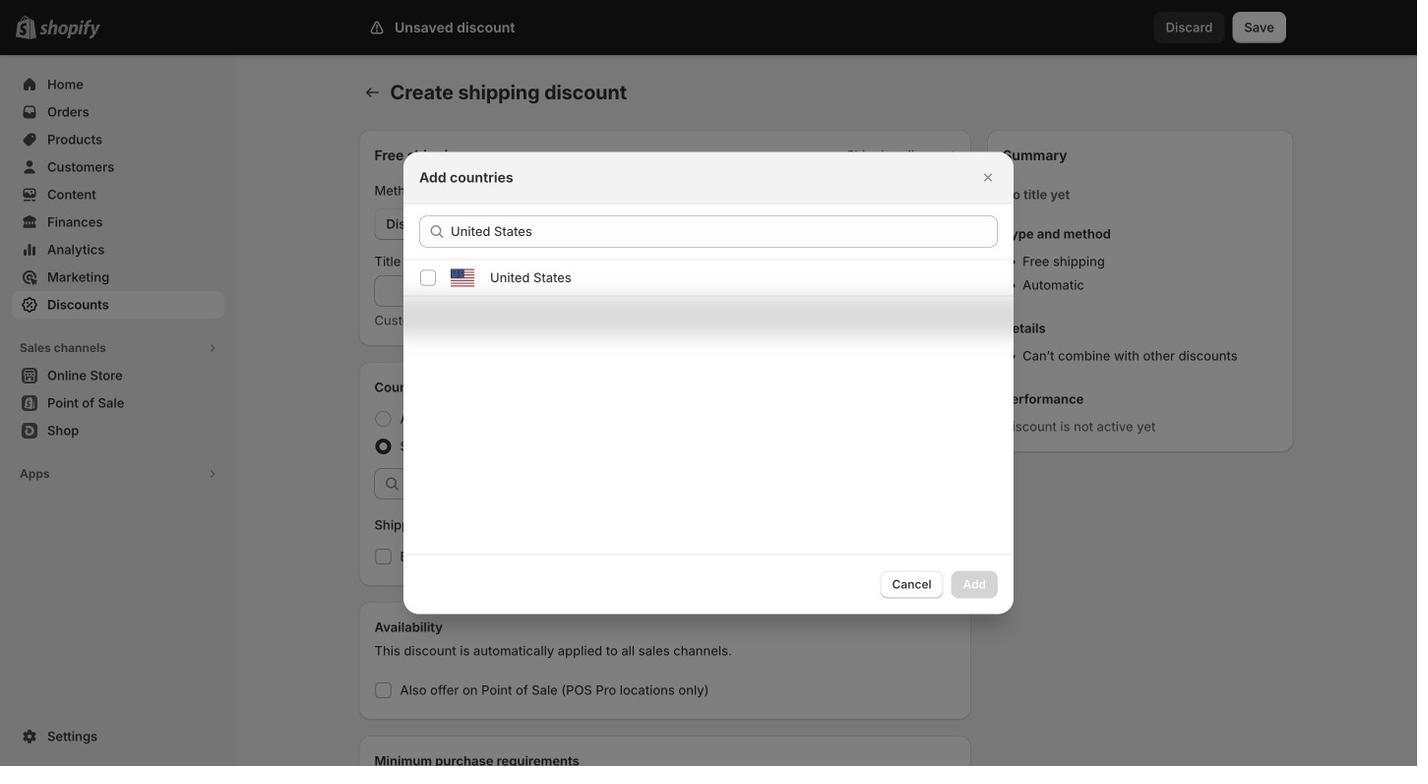 Task type: locate. For each thing, give the bounding box(es) containing it.
dialog
[[0, 152, 1417, 615]]

Search countries text field
[[451, 216, 998, 248]]



Task type: describe. For each thing, give the bounding box(es) containing it.
shopify image
[[39, 19, 100, 39]]



